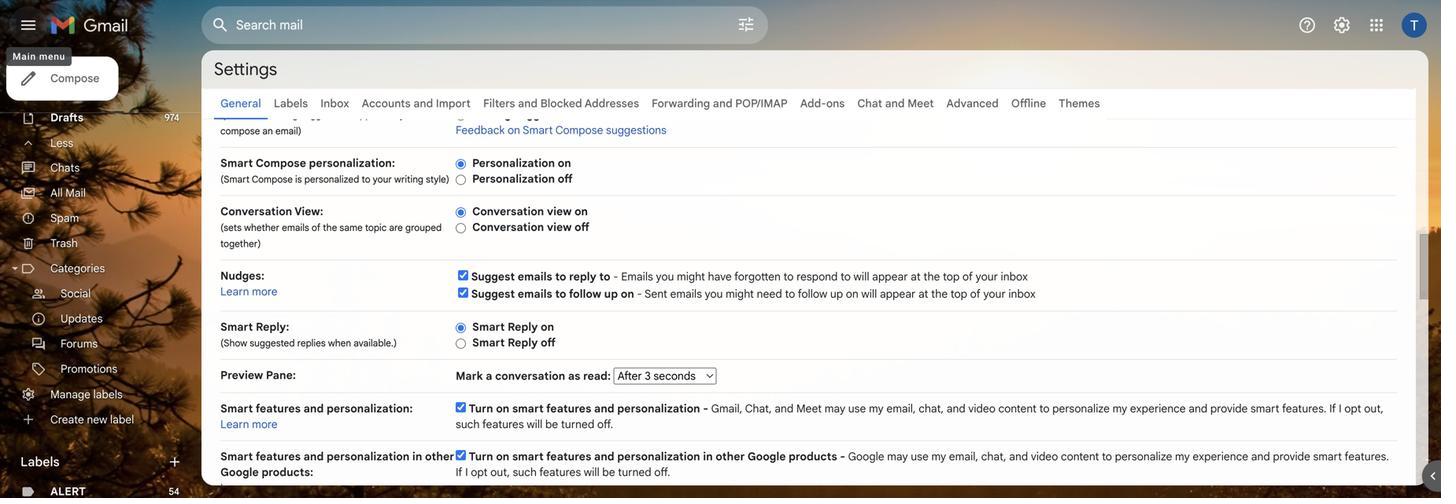 Task type: describe. For each thing, give the bounding box(es) containing it.
Smart Reply on radio
[[456, 323, 466, 334]]

view for on
[[547, 205, 572, 219]]

inbox link
[[321, 97, 349, 111]]

Writing suggestions off radio
[[456, 110, 466, 121]]

main menu
[[13, 51, 65, 62]]

is
[[295, 174, 302, 186]]

meet inside gmail, chat, and meet may use my email, chat, and video content to personalize my experience and provide smart features. if i opt out, such features will be turned off.
[[796, 403, 822, 416]]

1 vertical spatial as
[[568, 370, 580, 384]]

use inside google may use my email, chat, and video content to personalize my experience and provide smart features. if i opt out, such features will be turned off.
[[911, 451, 929, 464]]

advanced search options image
[[730, 9, 762, 40]]

feedback
[[456, 124, 505, 137]]

experience inside gmail, chat, and meet may use my email, chat, and video content to personalize my experience and provide smart features. if i opt out, such features will be turned off.
[[1130, 403, 1186, 416]]

preview
[[220, 369, 263, 383]]

smart for smart reply off
[[472, 336, 505, 350]]

offline
[[1011, 97, 1046, 111]]

pane:
[[266, 369, 296, 383]]

suggest for suggest emails to follow up on - sent emails you might need to follow up on will appear at the top of your inbox
[[471, 288, 515, 301]]

emails
[[621, 270, 653, 284]]

chat
[[857, 97, 882, 111]]

2 in from the left
[[703, 451, 713, 464]]

chats
[[50, 161, 80, 175]]

learn inside smart features and personalization in other google products: learn more
[[220, 482, 249, 496]]

an
[[262, 126, 273, 137]]

turn for turn on smart features and personalization in other google products -
[[469, 451, 493, 464]]

off for conversation view off
[[575, 221, 589, 235]]

1 vertical spatial appear
[[872, 270, 908, 284]]

social link
[[61, 287, 91, 301]]

email, inside gmail, chat, and meet may use my email, chat, and video content to personalize my experience and provide smart features. if i opt out, such features will be turned off.
[[886, 403, 916, 416]]

promotions
[[61, 363, 117, 377]]

2 horizontal spatial suggestions
[[606, 124, 667, 137]]

compose inside button
[[50, 72, 100, 85]]

to inside google may use my email, chat, and video content to personalize my experience and provide smart features. if i opt out, such features will be turned off.
[[1102, 451, 1112, 464]]

accounts
[[362, 97, 411, 111]]

emails left reply
[[518, 270, 552, 284]]

filters
[[483, 97, 515, 111]]

1 vertical spatial of
[[962, 270, 973, 284]]

emails up 'smart reply on'
[[518, 288, 552, 301]]

chat,
[[745, 403, 772, 416]]

read:
[[583, 370, 611, 384]]

accounts and import link
[[362, 97, 471, 111]]

writing suggestions off
[[472, 108, 597, 122]]

products
[[789, 451, 837, 464]]

smart for smart reply: (show suggested replies when available.)
[[220, 321, 253, 335]]

writing inside (predictive writing suggestions appear as you compose an email)
[[269, 109, 298, 121]]

0 horizontal spatial might
[[677, 270, 705, 284]]

1 horizontal spatial meet
[[908, 97, 934, 111]]

forwarding and pop/imap link
[[652, 97, 788, 111]]

learn more link for smart features and personalization in other google products:
[[220, 482, 278, 496]]

will inside google may use my email, chat, and video content to personalize my experience and provide smart features. if i opt out, such features will be turned off.
[[584, 466, 600, 480]]

- right products
[[840, 451, 845, 464]]

Conversation view on radio
[[456, 207, 466, 219]]

social
[[61, 287, 91, 301]]

need
[[757, 288, 782, 301]]

to inside smart compose personalization: (smart compose is personalized to your writing style)
[[362, 174, 370, 186]]

feedback on smart compose suggestions
[[456, 124, 667, 137]]

all mail link
[[50, 187, 86, 200]]

inbox
[[321, 97, 349, 111]]

view:
[[295, 205, 323, 219]]

personalization: inside smart compose personalization: (smart compose is personalized to your writing style)
[[309, 157, 395, 170]]

conversation view: (sets whether emails of the same topic are grouped together)
[[220, 205, 442, 250]]

suggestions inside (predictive writing suggestions appear as you compose an email)
[[300, 109, 352, 121]]

gmail,
[[711, 403, 742, 416]]

be inside gmail, chat, and meet may use my email, chat, and video content to personalize my experience and provide smart features. if i opt out, such features will be turned off.
[[545, 418, 558, 432]]

and inside smart features and personalization: learn more
[[303, 403, 324, 416]]

topic
[[365, 222, 387, 234]]

less button
[[0, 131, 189, 156]]

personalization for personalization on
[[472, 157, 555, 170]]

chat and meet
[[857, 97, 934, 111]]

products:
[[262, 466, 313, 480]]

support image
[[1298, 16, 1317, 35]]

1 vertical spatial the
[[924, 270, 940, 284]]

54
[[169, 487, 179, 499]]

sent
[[645, 288, 667, 301]]

turn on smart features and personalization in other google products -
[[469, 451, 848, 464]]

(show
[[220, 338, 247, 350]]

such inside gmail, chat, and meet may use my email, chat, and video content to personalize my experience and provide smart features. if i opt out, such features will be turned off.
[[456, 418, 480, 432]]

labels for labels heading
[[20, 455, 59, 471]]

personalization for personalization off
[[472, 172, 555, 186]]

settings
[[214, 58, 277, 80]]

smart reply on
[[472, 321, 554, 335]]

out, inside google may use my email, chat, and video content to personalize my experience and provide smart features. if i opt out, such features will be turned off.
[[490, 466, 510, 480]]

0 vertical spatial top
[[943, 270, 960, 284]]

filters and blocked addresses link
[[483, 97, 639, 111]]

learn inside nudges: learn more
[[220, 285, 249, 299]]

main
[[13, 51, 36, 62]]

manage
[[50, 388, 90, 402]]

writing
[[472, 108, 511, 122]]

1 horizontal spatial might
[[726, 288, 754, 301]]

turned inside google may use my email, chat, and video content to personalize my experience and provide smart features. if i opt out, such features will be turned off.
[[618, 466, 651, 480]]

chats link
[[50, 161, 80, 175]]

reply:
[[256, 321, 289, 335]]

off. inside gmail, chat, and meet may use my email, chat, and video content to personalize my experience and provide smart features. if i opt out, such features will be turned off.
[[597, 418, 613, 432]]

turn for turn on smart features and personalization -
[[469, 403, 493, 416]]

smart inside google may use my email, chat, and video content to personalize my experience and provide smart features. if i opt out, such features will be turned off.
[[1313, 451, 1342, 464]]

forums
[[61, 338, 98, 351]]

offline link
[[1011, 97, 1046, 111]]

conversation view on
[[472, 205, 588, 219]]

personalize inside google may use my email, chat, and video content to personalize my experience and provide smart features. if i opt out, such features will be turned off.
[[1115, 451, 1172, 464]]

create new label
[[50, 413, 134, 427]]

out, inside gmail, chat, and meet may use my email, chat, and video content to personalize my experience and provide smart features. if i opt out, such features will be turned off.
[[1364, 403, 1384, 416]]

2 vertical spatial of
[[970, 288, 981, 301]]

turned inside gmail, chat, and meet may use my email, chat, and video content to personalize my experience and provide smart features. if i opt out, such features will be turned off.
[[561, 418, 594, 432]]

1 vertical spatial your
[[976, 270, 998, 284]]

will inside gmail, chat, and meet may use my email, chat, and video content to personalize my experience and provide smart features. if i opt out, such features will be turned off.
[[527, 418, 543, 432]]

your inside smart compose personalization: (smart compose is personalized to your writing style)
[[373, 174, 392, 186]]

updates link
[[61, 312, 103, 326]]

learn more link for nudges:
[[220, 285, 278, 299]]

off down personalization on
[[558, 172, 573, 186]]

accounts and import
[[362, 97, 471, 111]]

(predictive writing suggestions appear as you compose an email)
[[220, 109, 415, 137]]

pop/imap
[[735, 97, 788, 111]]

advanced
[[946, 97, 999, 111]]

nudges: learn more
[[220, 270, 278, 299]]

if inside gmail, chat, and meet may use my email, chat, and video content to personalize my experience and provide smart features. if i opt out, such features will be turned off.
[[1329, 403, 1336, 416]]

have
[[708, 270, 732, 284]]

import
[[436, 97, 471, 111]]

mail
[[65, 187, 86, 200]]

google inside smart features and personalization in other google products: learn more
[[220, 466, 259, 480]]

reply for on
[[508, 321, 538, 335]]

compose button
[[6, 57, 118, 101]]

Search mail text field
[[236, 17, 693, 33]]

if inside google may use my email, chat, and video content to personalize my experience and provide smart features. if i opt out, such features will be turned off.
[[456, 466, 462, 480]]

spam link
[[50, 212, 79, 225]]

features. inside google may use my email, chat, and video content to personalize my experience and provide smart features. if i opt out, such features will be turned off.
[[1345, 451, 1389, 464]]

1 vertical spatial inbox
[[1008, 288, 1036, 301]]

other inside smart features and personalization in other google products: learn more
[[425, 451, 454, 464]]

video inside gmail, chat, and meet may use my email, chat, and video content to personalize my experience and provide smart features. if i opt out, such features will be turned off.
[[968, 403, 996, 416]]

conversation
[[495, 370, 565, 384]]

themes
[[1059, 97, 1100, 111]]

ons
[[826, 97, 845, 111]]

use inside gmail, chat, and meet may use my email, chat, and video content to personalize my experience and provide smart features. if i opt out, such features will be turned off.
[[848, 403, 866, 416]]

a
[[486, 370, 492, 384]]

smart reply: (show suggested replies when available.)
[[220, 321, 397, 350]]

add-ons link
[[800, 97, 845, 111]]

learn more link for smart features and personalization:
[[220, 418, 278, 432]]

same
[[340, 222, 363, 234]]

grouped
[[405, 222, 442, 234]]

and inside smart features and personalization in other google products: learn more
[[303, 451, 324, 464]]

conversation view off
[[472, 221, 589, 235]]

1 up from the left
[[604, 288, 618, 301]]

mark a conversation as read:
[[456, 370, 614, 384]]

2 horizontal spatial you
[[705, 288, 723, 301]]

compose
[[220, 126, 260, 137]]

spam
[[50, 212, 79, 225]]

features inside smart features and personalization: learn more
[[256, 403, 301, 416]]

more inside smart features and personalization in other google products: learn more
[[252, 482, 278, 496]]

new
[[87, 413, 107, 427]]

- left emails
[[613, 270, 618, 284]]



Task type: vqa. For each thing, say whether or not it's contained in the screenshot.
left in
yes



Task type: locate. For each thing, give the bounding box(es) containing it.
1 horizontal spatial turned
[[618, 466, 651, 480]]

all
[[50, 187, 63, 200]]

learn inside smart features and personalization: learn more
[[220, 418, 249, 432]]

email)
[[275, 126, 301, 137]]

top
[[943, 270, 960, 284], [951, 288, 967, 301]]

such inside google may use my email, chat, and video content to personalize my experience and provide smart features. if i opt out, such features will be turned off.
[[513, 466, 537, 480]]

compose up is
[[256, 157, 306, 170]]

2 learn more link from the top
[[220, 418, 278, 432]]

Personalization on radio
[[456, 158, 466, 170]]

drafts
[[50, 111, 84, 125]]

smart features and personalization in other google products: learn more
[[220, 451, 454, 496]]

all mail
[[50, 187, 86, 200]]

might
[[677, 270, 705, 284], [726, 288, 754, 301]]

at
[[911, 270, 921, 284], [918, 288, 928, 301]]

2 vertical spatial you
[[705, 288, 723, 301]]

as left "read:"
[[568, 370, 580, 384]]

respond
[[797, 270, 838, 284]]

provide
[[1210, 403, 1248, 416], [1273, 451, 1310, 464]]

follow down "respond"
[[798, 288, 827, 301]]

0 vertical spatial opt
[[1345, 403, 1361, 416]]

off for smart reply off
[[541, 336, 556, 350]]

1 vertical spatial learn more link
[[220, 418, 278, 432]]

forwarding and pop/imap
[[652, 97, 788, 111]]

add-ons
[[800, 97, 845, 111]]

1 vertical spatial personalization:
[[327, 403, 413, 416]]

1 more from the top
[[252, 285, 278, 299]]

1 learn from the top
[[220, 285, 249, 299]]

off. inside google may use my email, chat, and video content to personalize my experience and provide smart features. if i opt out, such features will be turned off.
[[654, 466, 670, 480]]

provide inside gmail, chat, and meet may use my email, chat, and video content to personalize my experience and provide smart features. if i opt out, such features will be turned off.
[[1210, 403, 1248, 416]]

learn more link down 'nudges:'
[[220, 285, 278, 299]]

1 horizontal spatial labels
[[274, 97, 308, 111]]

1 vertical spatial suggest
[[471, 288, 515, 301]]

learn down 'nudges:'
[[220, 285, 249, 299]]

be down turn on smart features and personalization -
[[545, 418, 558, 432]]

conversation for conversation view off
[[472, 221, 544, 235]]

chat,
[[919, 403, 944, 416], [981, 451, 1006, 464]]

search mail image
[[206, 11, 235, 39]]

0 vertical spatial video
[[968, 403, 996, 416]]

opt inside google may use my email, chat, and video content to personalize my experience and provide smart features. if i opt out, such features will be turned off.
[[471, 466, 488, 480]]

be down "turn on smart features and personalization in other google products -"
[[602, 466, 615, 480]]

might down suggest emails to reply to - emails you might have forgotten to respond to will appear at the top of your inbox
[[726, 288, 754, 301]]

learn more link down products:
[[220, 482, 278, 496]]

smart for smart compose personalization: (smart compose is personalized to your writing style)
[[220, 157, 253, 170]]

view down conversation view on
[[547, 221, 572, 235]]

google right products
[[848, 451, 884, 464]]

personalization
[[472, 157, 555, 170], [472, 172, 555, 186]]

1 vertical spatial writing
[[394, 174, 423, 186]]

learn more link
[[220, 285, 278, 299], [220, 418, 278, 432], [220, 482, 278, 496]]

1 suggest from the top
[[471, 270, 515, 284]]

personalization for turn on smart features and personalization -
[[617, 403, 700, 416]]

1 horizontal spatial video
[[1031, 451, 1058, 464]]

in inside smart features and personalization in other google products: learn more
[[412, 451, 422, 464]]

1 horizontal spatial i
[[1339, 403, 1342, 416]]

conversation for conversation view: (sets whether emails of the same topic are grouped together)
[[220, 205, 292, 219]]

opt inside gmail, chat, and meet may use my email, chat, and video content to personalize my experience and provide smart features. if i opt out, such features will be turned off.
[[1345, 403, 1361, 416]]

1 reply from the top
[[508, 321, 538, 335]]

1 horizontal spatial personalize
[[1115, 451, 1172, 464]]

off. down "turn on smart features and personalization in other google products -"
[[654, 466, 670, 480]]

1 vertical spatial labels
[[20, 455, 59, 471]]

features inside smart features and personalization in other google products: learn more
[[256, 451, 301, 464]]

2 vertical spatial more
[[252, 482, 278, 496]]

use
[[848, 403, 866, 416], [911, 451, 929, 464]]

up
[[604, 288, 618, 301], [830, 288, 843, 301]]

(sets
[[220, 222, 242, 234]]

forums link
[[61, 338, 98, 351]]

compose left is
[[252, 174, 293, 186]]

more inside nudges: learn more
[[252, 285, 278, 299]]

0 vertical spatial turned
[[561, 418, 594, 432]]

0 vertical spatial if
[[1329, 403, 1336, 416]]

features
[[256, 403, 301, 416], [546, 403, 591, 416], [482, 418, 524, 432], [256, 451, 301, 464], [546, 451, 591, 464], [539, 466, 581, 480]]

2 other from the left
[[716, 451, 745, 464]]

1 horizontal spatial google
[[747, 451, 786, 464]]

Conversation view off radio
[[456, 223, 466, 234]]

1 horizontal spatial other
[[716, 451, 745, 464]]

drafts link
[[50, 111, 84, 125]]

appear inside (predictive writing suggestions appear as you compose an email)
[[355, 109, 385, 121]]

reply up the smart reply off
[[508, 321, 538, 335]]

gmail image
[[50, 9, 136, 41]]

labels down the create
[[20, 455, 59, 471]]

compose down blocked
[[555, 124, 603, 137]]

meet right chat
[[908, 97, 934, 111]]

categories link
[[50, 262, 105, 276]]

Personalization off radio
[[456, 174, 466, 186]]

0 horizontal spatial turned
[[561, 418, 594, 432]]

up down "respond"
[[830, 288, 843, 301]]

you up sent
[[656, 270, 674, 284]]

0 horizontal spatial use
[[848, 403, 866, 416]]

0 horizontal spatial meet
[[796, 403, 822, 416]]

preview pane:
[[220, 369, 296, 383]]

writing inside smart compose personalization: (smart compose is personalized to your writing style)
[[394, 174, 423, 186]]

google inside google may use my email, chat, and video content to personalize my experience and provide smart features. if i opt out, such features will be turned off.
[[848, 451, 884, 464]]

more down preview pane:
[[252, 418, 278, 432]]

1 horizontal spatial features.
[[1345, 451, 1389, 464]]

2 personalization from the top
[[472, 172, 555, 186]]

off. down turn on smart features and personalization -
[[597, 418, 613, 432]]

smart inside smart features and personalization in other google products: learn more
[[220, 451, 253, 464]]

as inside (predictive writing suggestions appear as you compose an email)
[[388, 109, 397, 121]]

email,
[[886, 403, 916, 416], [949, 451, 978, 464]]

suggest emails to reply to - emails you might have forgotten to respond to will appear at the top of your inbox
[[471, 270, 1028, 284]]

0 vertical spatial provide
[[1210, 403, 1248, 416]]

2 vertical spatial your
[[983, 288, 1006, 301]]

suggest emails to follow up on - sent emails you might need to follow up on will appear at the top of your inbox
[[471, 288, 1036, 301]]

email, up google may use my email, chat, and video content to personalize my experience and provide smart features. if i opt out, such features will be turned off.
[[886, 403, 916, 416]]

may up products
[[825, 403, 845, 416]]

more inside smart features and personalization: learn more
[[252, 418, 278, 432]]

1 follow from the left
[[569, 288, 601, 301]]

if
[[1329, 403, 1336, 416], [456, 466, 462, 480]]

1 vertical spatial meet
[[796, 403, 822, 416]]

content inside google may use my email, chat, and video content to personalize my experience and provide smart features. if i opt out, such features will be turned off.
[[1061, 451, 1099, 464]]

off up feedback on smart compose suggestions link
[[582, 108, 597, 122]]

2 learn from the top
[[220, 418, 249, 432]]

writing up 'email)'
[[269, 109, 298, 121]]

labels heading
[[20, 455, 167, 471]]

content inside gmail, chat, and meet may use my email, chat, and video content to personalize my experience and provide smart features. if i opt out, such features will be turned off.
[[998, 403, 1037, 416]]

smart inside smart compose personalization: (smart compose is personalized to your writing style)
[[220, 157, 253, 170]]

1 vertical spatial opt
[[471, 466, 488, 480]]

you left the import
[[400, 109, 415, 121]]

1 learn more link from the top
[[220, 285, 278, 299]]

learn right 54
[[220, 482, 249, 496]]

smart
[[523, 124, 553, 137], [220, 157, 253, 170], [220, 321, 253, 335], [472, 321, 505, 335], [472, 336, 505, 350], [220, 403, 253, 416], [220, 451, 253, 464]]

features.
[[1282, 403, 1327, 416], [1345, 451, 1389, 464]]

smart for smart features and personalization: learn more
[[220, 403, 253, 416]]

personalization: inside smart features and personalization: learn more
[[327, 403, 413, 416]]

i inside gmail, chat, and meet may use my email, chat, and video content to personalize my experience and provide smart features. if i opt out, such features will be turned off.
[[1339, 403, 1342, 416]]

blocked
[[540, 97, 582, 111]]

more down 'nudges:'
[[252, 285, 278, 299]]

0 horizontal spatial provide
[[1210, 403, 1248, 416]]

0 vertical spatial the
[[323, 222, 337, 234]]

1 vertical spatial you
[[656, 270, 674, 284]]

0 vertical spatial of
[[312, 222, 321, 234]]

whether
[[244, 222, 279, 234]]

may inside gmail, chat, and meet may use my email, chat, and video content to personalize my experience and provide smart features. if i opt out, such features will be turned off.
[[825, 403, 845, 416]]

(smart
[[220, 174, 250, 186]]

google may use my email, chat, and video content to personalize my experience and provide smart features. if i opt out, such features will be turned off.
[[456, 451, 1389, 480]]

experience inside google may use my email, chat, and video content to personalize my experience and provide smart features. if i opt out, such features will be turned off.
[[1193, 451, 1248, 464]]

may inside google may use my email, chat, and video content to personalize my experience and provide smart features. if i opt out, such features will be turned off.
[[887, 451, 908, 464]]

create new label link
[[50, 413, 134, 427]]

0 horizontal spatial other
[[425, 451, 454, 464]]

filters and blocked addresses
[[483, 97, 639, 111]]

inbox
[[1001, 270, 1028, 284], [1008, 288, 1036, 301]]

and
[[413, 97, 433, 111], [518, 97, 538, 111], [713, 97, 733, 111], [885, 97, 905, 111], [303, 403, 324, 416], [594, 403, 614, 416], [775, 403, 794, 416], [947, 403, 966, 416], [1189, 403, 1208, 416], [303, 451, 324, 464], [594, 451, 614, 464], [1009, 451, 1028, 464], [1251, 451, 1270, 464]]

1 horizontal spatial as
[[568, 370, 580, 384]]

follow down reply
[[569, 288, 601, 301]]

0 vertical spatial personalization
[[472, 157, 555, 170]]

video inside google may use my email, chat, and video content to personalize my experience and provide smart features. if i opt out, such features will be turned off.
[[1031, 451, 1058, 464]]

0 horizontal spatial off.
[[597, 418, 613, 432]]

as right inbox link
[[388, 109, 397, 121]]

addresses
[[585, 97, 639, 111]]

conversation down conversation view on
[[472, 221, 544, 235]]

None search field
[[201, 6, 768, 44]]

learn more link down preview
[[220, 418, 278, 432]]

my
[[869, 403, 884, 416], [1113, 403, 1127, 416], [931, 451, 946, 464], [1175, 451, 1190, 464]]

suggestions up feedback on smart compose suggestions link
[[514, 108, 579, 122]]

reply
[[508, 321, 538, 335], [508, 336, 538, 350]]

you down the have
[[705, 288, 723, 301]]

1 horizontal spatial be
[[602, 466, 615, 480]]

0 vertical spatial learn
[[220, 285, 249, 299]]

such
[[456, 418, 480, 432], [513, 466, 537, 480]]

labels inside labels navigation
[[20, 455, 59, 471]]

emails down view:
[[282, 222, 309, 234]]

1 vertical spatial email,
[[949, 451, 978, 464]]

general link
[[220, 97, 261, 111]]

off up reply
[[575, 221, 589, 235]]

of inside conversation view: (sets whether emails of the same topic are grouped together)
[[312, 222, 321, 234]]

0 vertical spatial inbox
[[1001, 270, 1028, 284]]

2 more from the top
[[252, 418, 278, 432]]

reply down 'smart reply on'
[[508, 336, 538, 350]]

forwarding
[[652, 97, 710, 111]]

0 vertical spatial out,
[[1364, 403, 1384, 416]]

0 vertical spatial off.
[[597, 418, 613, 432]]

gmail, chat, and meet may use my email, chat, and video content to personalize my experience and provide smart features. if i opt out, such features will be turned off.
[[456, 403, 1384, 432]]

3 more from the top
[[252, 482, 278, 496]]

0 horizontal spatial as
[[388, 109, 397, 121]]

personalized
[[304, 174, 359, 186]]

1 vertical spatial top
[[951, 288, 967, 301]]

themes link
[[1059, 97, 1100, 111]]

0 vertical spatial use
[[848, 403, 866, 416]]

1 horizontal spatial suggestions
[[514, 108, 579, 122]]

0 horizontal spatial such
[[456, 418, 480, 432]]

promotions link
[[61, 363, 117, 377]]

appear
[[355, 109, 385, 121], [872, 270, 908, 284], [880, 288, 916, 301]]

emails right sent
[[670, 288, 702, 301]]

labels navigation
[[0, 0, 201, 499]]

label
[[110, 413, 134, 427]]

mark
[[456, 370, 483, 384]]

emails inside conversation view: (sets whether emails of the same topic are grouped together)
[[282, 222, 309, 234]]

settings image
[[1332, 16, 1351, 35]]

0 horizontal spatial be
[[545, 418, 558, 432]]

suggestions down addresses
[[606, 124, 667, 137]]

2 up from the left
[[830, 288, 843, 301]]

out,
[[1364, 403, 1384, 416], [490, 466, 510, 480]]

smart inside gmail, chat, and meet may use my email, chat, and video content to personalize my experience and provide smart features. if i opt out, such features will be turned off.
[[1251, 403, 1279, 416]]

personalize inside gmail, chat, and meet may use my email, chat, and video content to personalize my experience and provide smart features. if i opt out, such features will be turned off.
[[1052, 403, 1110, 416]]

2 vertical spatial learn more link
[[220, 482, 278, 496]]

personalization up personalization off
[[472, 157, 555, 170]]

google left products
[[747, 451, 786, 464]]

learn down preview
[[220, 418, 249, 432]]

meet up products
[[796, 403, 822, 416]]

2 suggest from the top
[[471, 288, 515, 301]]

None checkbox
[[458, 271, 468, 281], [456, 451, 466, 461], [458, 271, 468, 281], [456, 451, 466, 461]]

- left the gmail,
[[703, 403, 708, 416]]

labels up 'email)'
[[274, 97, 308, 111]]

1 horizontal spatial off.
[[654, 466, 670, 480]]

turned down "turn on smart features and personalization in other google products -"
[[618, 466, 651, 480]]

personalization
[[617, 403, 700, 416], [327, 451, 410, 464], [617, 451, 700, 464]]

smart reply off
[[472, 336, 556, 350]]

0 vertical spatial content
[[998, 403, 1037, 416]]

general
[[220, 97, 261, 111]]

1 vertical spatial if
[[456, 466, 462, 480]]

available.)
[[354, 338, 397, 350]]

off up mark a conversation as read:
[[541, 336, 556, 350]]

2 vertical spatial the
[[931, 288, 948, 301]]

view for off
[[547, 221, 572, 235]]

2 horizontal spatial google
[[848, 451, 884, 464]]

features inside google may use my email, chat, and video content to personalize my experience and provide smart features. if i opt out, such features will be turned off.
[[539, 466, 581, 480]]

trash
[[50, 237, 78, 251]]

suggest for suggest emails to reply to - emails you might have forgotten to respond to will appear at the top of your inbox
[[471, 270, 515, 284]]

chat, inside gmail, chat, and meet may use my email, chat, and video content to personalize my experience and provide smart features. if i opt out, such features will be turned off.
[[919, 403, 944, 416]]

1 turn from the top
[[469, 403, 493, 416]]

0 vertical spatial more
[[252, 285, 278, 299]]

smart inside smart features and personalization: learn more
[[220, 403, 253, 416]]

when
[[328, 338, 351, 350]]

2 turn from the top
[[469, 451, 493, 464]]

Smart Reply off radio
[[456, 338, 466, 350]]

personalization inside smart features and personalization in other google products: learn more
[[327, 451, 410, 464]]

0 vertical spatial your
[[373, 174, 392, 186]]

1 vertical spatial personalize
[[1115, 451, 1172, 464]]

1 vertical spatial i
[[465, 466, 468, 480]]

compose down the menu
[[50, 72, 100, 85]]

(predictive
[[220, 109, 266, 121]]

conversation for conversation view on
[[472, 205, 544, 219]]

personalization down personalization on
[[472, 172, 555, 186]]

reply for off
[[508, 336, 538, 350]]

email, down gmail, chat, and meet may use my email, chat, and video content to personalize my experience and provide smart features. if i opt out, such features will be turned off.
[[949, 451, 978, 464]]

1 horizontal spatial provide
[[1273, 451, 1310, 464]]

conversation up whether
[[220, 205, 292, 219]]

1 vertical spatial view
[[547, 221, 572, 235]]

0 vertical spatial at
[[911, 270, 921, 284]]

1 vertical spatial out,
[[490, 466, 510, 480]]

personalization:
[[309, 157, 395, 170], [327, 403, 413, 416]]

personalization: down "available.)"
[[327, 403, 413, 416]]

0 horizontal spatial features.
[[1282, 403, 1327, 416]]

manage labels
[[50, 388, 123, 402]]

2 reply from the top
[[508, 336, 538, 350]]

google left products:
[[220, 466, 259, 480]]

create
[[50, 413, 84, 427]]

3 learn more link from the top
[[220, 482, 278, 496]]

1 vertical spatial at
[[918, 288, 928, 301]]

smart inside smart reply: (show suggested replies when available.)
[[220, 321, 253, 335]]

1 vertical spatial turned
[[618, 466, 651, 480]]

1 horizontal spatial opt
[[1345, 403, 1361, 416]]

1 vertical spatial provide
[[1273, 451, 1310, 464]]

style)
[[426, 174, 449, 186]]

1 vertical spatial reply
[[508, 336, 538, 350]]

0 vertical spatial features.
[[1282, 403, 1327, 416]]

personalize
[[1052, 403, 1110, 416], [1115, 451, 1172, 464]]

you inside (predictive writing suggestions appear as you compose an email)
[[400, 109, 415, 121]]

0 horizontal spatial follow
[[569, 288, 601, 301]]

smart for smart features and personalization in other google products: learn more
[[220, 451, 253, 464]]

personalization: up the personalized
[[309, 157, 395, 170]]

might left the have
[[677, 270, 705, 284]]

personalization for turn on smart features and personalization in other google products -
[[617, 451, 700, 464]]

0 vertical spatial reply
[[508, 321, 538, 335]]

may down gmail, chat, and meet may use my email, chat, and video content to personalize my experience and provide smart features. if i opt out, such features will be turned off.
[[887, 451, 908, 464]]

1 horizontal spatial such
[[513, 466, 537, 480]]

1 vertical spatial turn
[[469, 451, 493, 464]]

2 follow from the left
[[798, 288, 827, 301]]

smart for smart reply on
[[472, 321, 505, 335]]

more down products:
[[252, 482, 278, 496]]

off
[[582, 108, 597, 122], [558, 172, 573, 186], [575, 221, 589, 235], [541, 336, 556, 350]]

google
[[747, 451, 786, 464], [848, 451, 884, 464], [220, 466, 259, 480]]

0 horizontal spatial opt
[[471, 466, 488, 480]]

0 vertical spatial view
[[547, 205, 572, 219]]

chat, inside google may use my email, chat, and video content to personalize my experience and provide smart features. if i opt out, such features will be turned off.
[[981, 451, 1006, 464]]

add-
[[800, 97, 826, 111]]

to inside gmail, chat, and meet may use my email, chat, and video content to personalize my experience and provide smart features. if i opt out, such features will be turned off.
[[1039, 403, 1050, 416]]

be inside google may use my email, chat, and video content to personalize my experience and provide smart features. if i opt out, such features will be turned off.
[[602, 466, 615, 480]]

the inside conversation view: (sets whether emails of the same topic are grouped together)
[[323, 222, 337, 234]]

3 learn from the top
[[220, 482, 249, 496]]

0 horizontal spatial in
[[412, 451, 422, 464]]

0 vertical spatial labels
[[274, 97, 308, 111]]

labels for labels link
[[274, 97, 308, 111]]

replies
[[297, 338, 326, 350]]

menu
[[39, 51, 65, 62]]

email, inside google may use my email, chat, and video content to personalize my experience and provide smart features. if i opt out, such features will be turned off.
[[949, 451, 978, 464]]

0 vertical spatial as
[[388, 109, 397, 121]]

1 horizontal spatial chat,
[[981, 451, 1006, 464]]

0 horizontal spatial if
[[456, 466, 462, 480]]

suggestions up 'email)'
[[300, 109, 352, 121]]

turned down turn on smart features and personalization -
[[561, 418, 594, 432]]

1 horizontal spatial in
[[703, 451, 713, 464]]

smart features and personalization: learn more
[[220, 403, 413, 432]]

provide inside google may use my email, chat, and video content to personalize my experience and provide smart features. if i opt out, such features will be turned off.
[[1273, 451, 1310, 464]]

0 vertical spatial experience
[[1130, 403, 1186, 416]]

together)
[[220, 238, 261, 250]]

off for writing suggestions off
[[582, 108, 597, 122]]

1 horizontal spatial writing
[[394, 174, 423, 186]]

0 horizontal spatial chat,
[[919, 403, 944, 416]]

smart compose personalization: (smart compose is personalized to your writing style)
[[220, 157, 449, 186]]

1 other from the left
[[425, 451, 454, 464]]

1 in from the left
[[412, 451, 422, 464]]

more
[[252, 285, 278, 299], [252, 418, 278, 432], [252, 482, 278, 496]]

conversation up conversation view off
[[472, 205, 544, 219]]

0 horizontal spatial video
[[968, 403, 996, 416]]

0 horizontal spatial email,
[[886, 403, 916, 416]]

view up conversation view off
[[547, 205, 572, 219]]

writing left style)
[[394, 174, 423, 186]]

1 view from the top
[[547, 205, 572, 219]]

2 view from the top
[[547, 221, 572, 235]]

1 personalization from the top
[[472, 157, 555, 170]]

personalization off
[[472, 172, 573, 186]]

None checkbox
[[458, 288, 468, 298], [456, 403, 466, 413], [458, 288, 468, 298], [456, 403, 466, 413]]

0 vertical spatial meet
[[908, 97, 934, 111]]

0 horizontal spatial content
[[998, 403, 1037, 416]]

2 vertical spatial appear
[[880, 288, 916, 301]]

of
[[312, 222, 321, 234], [962, 270, 973, 284], [970, 288, 981, 301]]

0 vertical spatial turn
[[469, 403, 493, 416]]

0 vertical spatial you
[[400, 109, 415, 121]]

features. inside gmail, chat, and meet may use my email, chat, and video content to personalize my experience and provide smart features. if i opt out, such features will be turned off.
[[1282, 403, 1327, 416]]

0 vertical spatial might
[[677, 270, 705, 284]]

1 vertical spatial might
[[726, 288, 754, 301]]

up left sent
[[604, 288, 618, 301]]

manage labels link
[[50, 388, 123, 402]]

main menu image
[[19, 16, 38, 35]]

i inside google may use my email, chat, and video content to personalize my experience and provide smart features. if i opt out, such features will be turned off.
[[465, 466, 468, 480]]

conversation inside conversation view: (sets whether emails of the same topic are grouped together)
[[220, 205, 292, 219]]

1 vertical spatial content
[[1061, 451, 1099, 464]]

smart
[[512, 403, 544, 416], [1251, 403, 1279, 416], [512, 451, 544, 464], [1313, 451, 1342, 464]]

0 vertical spatial may
[[825, 403, 845, 416]]

1 vertical spatial personalization
[[472, 172, 555, 186]]

- left sent
[[637, 288, 642, 301]]

features inside gmail, chat, and meet may use my email, chat, and video content to personalize my experience and provide smart features. if i opt out, such features will be turned off.
[[482, 418, 524, 432]]



